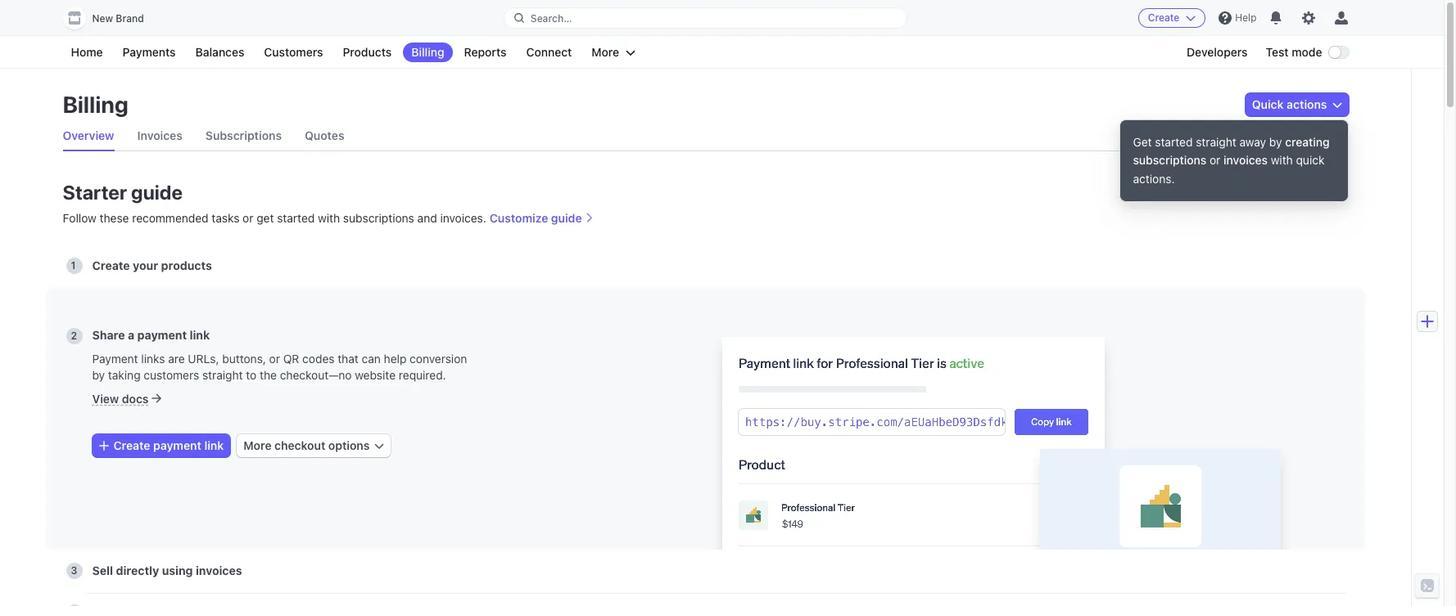 Task type: describe. For each thing, give the bounding box(es) containing it.
Search… search field
[[504, 8, 907, 28]]

products
[[343, 45, 392, 59]]

quick
[[1296, 153, 1325, 167]]

view docs link
[[92, 392, 162, 406]]

products link
[[335, 43, 400, 62]]

share
[[92, 328, 125, 342]]

test mode
[[1266, 45, 1322, 59]]

create payment link
[[113, 439, 224, 453]]

starter
[[63, 181, 127, 204]]

customers
[[144, 369, 199, 382]]

up
[[114, 301, 128, 314]]

0 vertical spatial started
[[1155, 135, 1193, 149]]

your
[[133, 259, 158, 273]]

view
[[92, 392, 119, 406]]

billing link
[[403, 43, 453, 62]]

connect
[[526, 45, 572, 59]]

conversion
[[410, 352, 467, 366]]

quotes
[[305, 129, 344, 142]]

urls,
[[188, 352, 219, 366]]

0 horizontal spatial subscriptions
[[343, 211, 414, 225]]

docs
[[122, 392, 149, 406]]

0 horizontal spatial invoices
[[196, 564, 242, 578]]

with inside with quick actions.
[[1271, 153, 1293, 167]]

Search… text field
[[504, 8, 907, 28]]

2 horizontal spatial or
[[1210, 153, 1220, 167]]

developers
[[1187, 45, 1248, 59]]

subscriptions inside creating subscriptions
[[1133, 153, 1206, 167]]

the
[[260, 369, 277, 382]]

with quick actions.
[[1133, 153, 1325, 186]]

or inside payment links are urls, buttons, or qr codes that can help conversion by taking customers straight to the checkout—no website required.
[[269, 352, 280, 366]]

quick
[[1252, 97, 1284, 111]]

directly
[[116, 564, 159, 578]]

customers
[[264, 45, 323, 59]]

help
[[384, 352, 407, 366]]

quotes link
[[305, 121, 344, 151]]

to
[[246, 369, 257, 382]]

more for more
[[592, 45, 619, 59]]

1 vertical spatial link
[[204, 439, 224, 453]]

set
[[92, 301, 111, 314]]

starter guide
[[63, 181, 183, 204]]

creating
[[1285, 135, 1330, 149]]

recommended
[[132, 211, 208, 225]]

1 vertical spatial started
[[277, 211, 315, 225]]

can
[[362, 352, 381, 366]]

checkout—no
[[280, 369, 352, 382]]

away
[[1240, 135, 1266, 149]]

more checkout options
[[243, 439, 370, 453]]

overview
[[63, 129, 114, 142]]

qr
[[283, 352, 299, 366]]

developers link
[[1178, 43, 1256, 62]]

that
[[338, 352, 359, 366]]

get
[[257, 211, 274, 225]]

links
[[141, 352, 165, 366]]

sell
[[92, 564, 113, 578]]

subscriptions
[[205, 129, 282, 142]]

create your products
[[92, 259, 212, 273]]

view docs
[[92, 392, 149, 406]]

invoices link
[[137, 121, 183, 151]]

new
[[92, 12, 113, 25]]

test
[[1266, 45, 1289, 59]]

0 vertical spatial by
[[1269, 135, 1282, 149]]

follow
[[63, 211, 96, 225]]

or invoices
[[1206, 153, 1268, 167]]

online
[[148, 301, 182, 314]]

these
[[100, 211, 129, 225]]

a
[[128, 328, 134, 342]]

balances
[[195, 45, 244, 59]]

overview link
[[63, 121, 114, 151]]

2
[[71, 330, 77, 342]]

set up an online checkout button
[[66, 288, 1345, 328]]

payment links are urls, buttons, or qr codes that can help conversion by taking customers straight to the checkout—no website required.
[[92, 352, 467, 382]]

payments
[[122, 45, 176, 59]]

follow these recommended tasks or get started with subscriptions and invoices.
[[63, 211, 486, 225]]



Task type: vqa. For each thing, say whether or not it's contained in the screenshot.
"Follow these recommended tasks or get started with subscriptions and invoices."
yes



Task type: locate. For each thing, give the bounding box(es) containing it.
subscriptions link
[[205, 121, 282, 151]]

customize
[[490, 211, 548, 225]]

more button
[[583, 43, 644, 62]]

2 vertical spatial create
[[113, 439, 150, 453]]

an
[[131, 301, 145, 314]]

1 vertical spatial by
[[92, 369, 105, 382]]

are
[[168, 352, 185, 366]]

straight up or invoices
[[1196, 135, 1236, 149]]

payment down view docs link
[[153, 439, 201, 453]]

payment
[[137, 328, 187, 342], [153, 439, 201, 453]]

0 vertical spatial payment
[[137, 328, 187, 342]]

create up developers link
[[1148, 11, 1180, 24]]

using
[[162, 564, 193, 578]]

1 horizontal spatial billing
[[411, 45, 444, 59]]

invoices.
[[440, 211, 486, 225]]

guide right customize
[[551, 211, 582, 225]]

mode
[[1292, 45, 1322, 59]]

0 horizontal spatial straight
[[202, 369, 243, 382]]

checkout inside set up an online checkout dropdown button
[[185, 301, 237, 314]]

more right connect
[[592, 45, 619, 59]]

or left qr
[[269, 352, 280, 366]]

0 vertical spatial link
[[190, 328, 210, 342]]

home
[[71, 45, 103, 59]]

straight down the urls,
[[202, 369, 243, 382]]

1
[[71, 260, 76, 272]]

0 horizontal spatial or
[[243, 211, 253, 225]]

billing up overview
[[63, 91, 128, 118]]

products
[[161, 259, 212, 273]]

2 vertical spatial or
[[269, 352, 280, 366]]

checkout
[[185, 301, 237, 314], [274, 439, 325, 453]]

invoices right using
[[196, 564, 242, 578]]

with
[[1271, 153, 1293, 167], [318, 211, 340, 225]]

create left your
[[92, 259, 130, 273]]

website
[[355, 369, 396, 382]]

payment up links
[[137, 328, 187, 342]]

required.
[[399, 369, 446, 382]]

create
[[1148, 11, 1180, 24], [92, 259, 130, 273], [113, 439, 150, 453]]

more
[[592, 45, 619, 59], [243, 439, 272, 453]]

taking
[[108, 369, 141, 382]]

1 horizontal spatial guide
[[551, 211, 582, 225]]

0 vertical spatial more
[[592, 45, 619, 59]]

and
[[417, 211, 437, 225]]

3
[[71, 565, 77, 577]]

1 vertical spatial invoices
[[196, 564, 242, 578]]

started
[[1155, 135, 1193, 149], [277, 211, 315, 225]]

by inside payment links are urls, buttons, or qr codes that can help conversion by taking customers straight to the checkout—no website required.
[[92, 369, 105, 382]]

reports
[[464, 45, 507, 59]]

guide up recommended
[[131, 181, 183, 204]]

with right get
[[318, 211, 340, 225]]

brand
[[116, 12, 144, 25]]

checkout left the options
[[274, 439, 325, 453]]

customize guide link
[[490, 211, 593, 225]]

0 vertical spatial guide
[[131, 181, 183, 204]]

new brand button
[[63, 7, 160, 29]]

1 horizontal spatial started
[[1155, 135, 1193, 149]]

1 vertical spatial or
[[243, 211, 253, 225]]

create inside button
[[1148, 11, 1180, 24]]

0 vertical spatial subscriptions
[[1133, 153, 1206, 167]]

guide for starter guide
[[131, 181, 183, 204]]

create for create payment link
[[113, 439, 150, 453]]

0 vertical spatial straight
[[1196, 135, 1236, 149]]

more down to
[[243, 439, 272, 453]]

or left get
[[243, 211, 253, 225]]

home link
[[63, 43, 111, 62]]

subscriptions left and on the top left of the page
[[343, 211, 414, 225]]

by right away
[[1269, 135, 1282, 149]]

search…
[[531, 12, 572, 24]]

tab list
[[63, 121, 1348, 152]]

sell directly using invoices
[[92, 564, 242, 578]]

help button
[[1212, 5, 1263, 31]]

1 vertical spatial with
[[318, 211, 340, 225]]

payments link
[[114, 43, 184, 62]]

1 vertical spatial create
[[92, 259, 130, 273]]

0 vertical spatial with
[[1271, 153, 1293, 167]]

0 horizontal spatial started
[[277, 211, 315, 225]]

billing left reports
[[411, 45, 444, 59]]

creating subscriptions
[[1133, 135, 1330, 167]]

0 vertical spatial invoices
[[1224, 153, 1268, 167]]

1 horizontal spatial invoices
[[1224, 153, 1268, 167]]

options
[[328, 439, 370, 453]]

checkout right the online
[[185, 301, 237, 314]]

codes
[[302, 352, 335, 366]]

billing
[[411, 45, 444, 59], [63, 91, 128, 118]]

payment
[[92, 352, 138, 366]]

1 vertical spatial payment
[[153, 439, 201, 453]]

create down 'docs'
[[113, 439, 150, 453]]

help
[[1235, 11, 1257, 24]]

by down payment
[[92, 369, 105, 382]]

1 vertical spatial more
[[243, 439, 272, 453]]

share a payment link
[[92, 328, 210, 342]]

or down 'get started straight away by'
[[1210, 153, 1220, 167]]

1 vertical spatial billing
[[63, 91, 128, 118]]

0 horizontal spatial billing
[[63, 91, 128, 118]]

actions
[[1287, 97, 1327, 111]]

0 vertical spatial checkout
[[185, 301, 237, 314]]

0 vertical spatial billing
[[411, 45, 444, 59]]

subscriptions
[[1133, 153, 1206, 167], [343, 211, 414, 225]]

create for create
[[1148, 11, 1180, 24]]

more inside button
[[243, 439, 272, 453]]

reports link
[[456, 43, 515, 62]]

1 horizontal spatial with
[[1271, 153, 1293, 167]]

guide
[[131, 181, 183, 204], [551, 211, 582, 225]]

subscriptions up actions.
[[1133, 153, 1206, 167]]

quick actions button
[[1246, 93, 1348, 116]]

set up an online checkout
[[92, 301, 237, 314]]

create payment link link
[[92, 435, 230, 458]]

connect link
[[518, 43, 580, 62]]

get started straight away by
[[1133, 135, 1285, 149]]

more checkout options button
[[237, 435, 391, 458]]

0 horizontal spatial more
[[243, 439, 272, 453]]

0 horizontal spatial guide
[[131, 181, 183, 204]]

checkout inside more checkout options button
[[274, 439, 325, 453]]

create for create your products
[[92, 259, 130, 273]]

1 horizontal spatial straight
[[1196, 135, 1236, 149]]

1 vertical spatial guide
[[551, 211, 582, 225]]

0 horizontal spatial checkout
[[185, 301, 237, 314]]

guide for customize guide
[[551, 211, 582, 225]]

get
[[1133, 135, 1152, 149]]

actions.
[[1133, 172, 1175, 186]]

0 horizontal spatial by
[[92, 369, 105, 382]]

1 horizontal spatial by
[[1269, 135, 1282, 149]]

0 horizontal spatial with
[[318, 211, 340, 225]]

customize guide
[[490, 211, 582, 225]]

quick actions
[[1252, 97, 1327, 111]]

straight inside payment links are urls, buttons, or qr codes that can help conversion by taking customers straight to the checkout—no website required.
[[202, 369, 243, 382]]

tab list containing overview
[[63, 121, 1348, 152]]

1 vertical spatial straight
[[202, 369, 243, 382]]

1 vertical spatial checkout
[[274, 439, 325, 453]]

invoices
[[1224, 153, 1268, 167], [196, 564, 242, 578]]

with left quick
[[1271, 153, 1293, 167]]

invoices down away
[[1224, 153, 1268, 167]]

or
[[1210, 153, 1220, 167], [243, 211, 253, 225], [269, 352, 280, 366]]

1 horizontal spatial more
[[592, 45, 619, 59]]

1 vertical spatial subscriptions
[[343, 211, 414, 225]]

1 horizontal spatial checkout
[[274, 439, 325, 453]]

balances link
[[187, 43, 253, 62]]

create button
[[1138, 8, 1206, 28]]

1 horizontal spatial or
[[269, 352, 280, 366]]

buttons,
[[222, 352, 266, 366]]

0 vertical spatial or
[[1210, 153, 1220, 167]]

1 horizontal spatial subscriptions
[[1133, 153, 1206, 167]]

new brand
[[92, 12, 144, 25]]

tasks
[[212, 211, 239, 225]]

link
[[190, 328, 210, 342], [204, 439, 224, 453]]

invoices
[[137, 129, 183, 142]]

more inside button
[[592, 45, 619, 59]]

more for more checkout options
[[243, 439, 272, 453]]

0 vertical spatial create
[[1148, 11, 1180, 24]]



